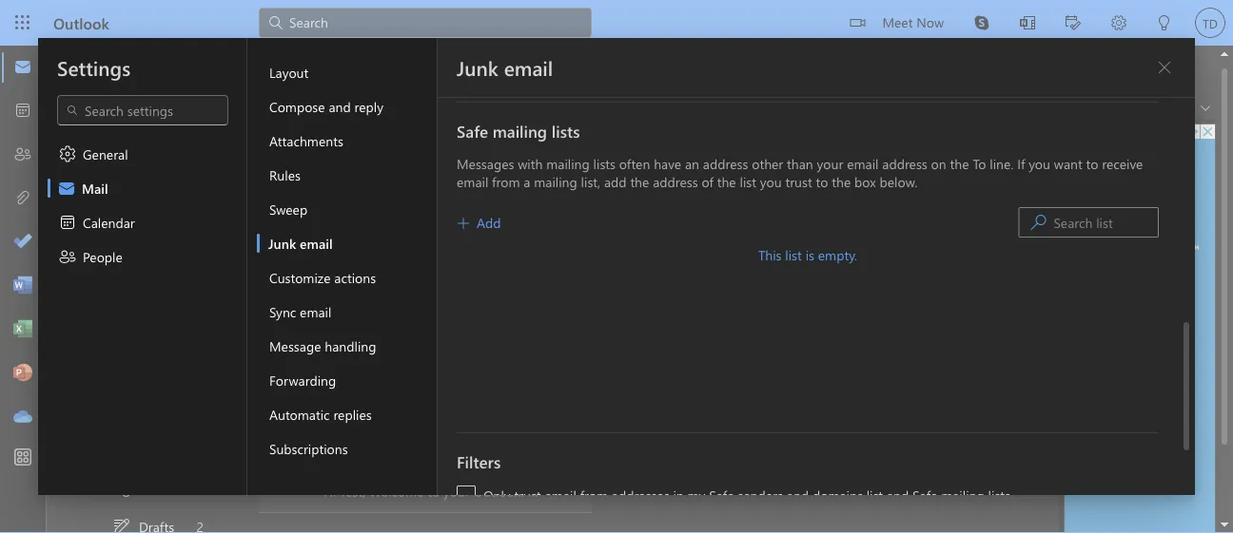 Task type: locate. For each thing, give the bounding box(es) containing it.
1 horizontal spatial to
[[816, 173, 828, 190]]

 right 
[[1008, 143, 1019, 154]]

team down 
[[433, 256, 463, 273]]

0 vertical spatial trust
[[786, 173, 813, 190]]

want
[[1054, 155, 1083, 173]]

address left on
[[883, 155, 928, 173]]

outlook inside banner
[[53, 12, 109, 33]]

favorites tree
[[69, 120, 222, 394]]

verification inside microsoft account team microsoft account security info verification
[[508, 275, 573, 292]]

safe up messages
[[457, 120, 488, 142]]

you left than
[[760, 173, 782, 190]]

calendar
[[83, 214, 135, 231]]

mail image
[[13, 58, 32, 77]]

0 vertical spatial junk
[[457, 54, 499, 81]]

the right of
[[717, 173, 736, 190]]

calendar image
[[13, 102, 32, 121]]

list left "is" at the top of page
[[786, 247, 802, 264]]

0 vertical spatial lists
[[552, 120, 580, 142]]

email
[[504, 54, 553, 81], [847, 155, 879, 173], [457, 173, 489, 190], [300, 235, 333, 252], [300, 303, 332, 321], [545, 487, 577, 504]]

tab list containing home
[[94, 46, 274, 75]]

the left to
[[950, 155, 969, 173]]

2 horizontal spatial and
[[887, 487, 909, 504]]

help up mobile
[[231, 51, 260, 69]]

1 horizontal spatial 
[[1008, 143, 1019, 154]]

and right senders
[[787, 487, 809, 504]]

you right if
[[1029, 155, 1051, 173]]

2 horizontal spatial list
[[867, 487, 883, 504]]

1 horizontal spatial outlook
[[162, 90, 209, 107]]

2 select a conversation checkbox from the top
[[286, 449, 324, 480]]

often
[[619, 155, 650, 173]]

outlook up 
[[53, 12, 109, 33]]


[[989, 139, 1004, 154]]

0 vertical spatial outlook
[[53, 12, 109, 33]]

verification
[[831, 137, 908, 157], [508, 275, 573, 292]]

junk email inside 'button'
[[268, 235, 333, 252]]

attachments button
[[257, 124, 437, 158]]

microsoft
[[613, 137, 679, 157], [663, 193, 727, 214], [324, 256, 379, 273], [324, 275, 379, 292], [324, 333, 379, 350], [324, 352, 379, 369]]

2 vertical spatial info
[[482, 352, 505, 369]]

trust right other
[[786, 173, 813, 190]]

1 vertical spatial outlook
[[162, 90, 209, 107]]

 right the 
[[88, 138, 103, 153]]

1 vertical spatial junk email
[[268, 235, 333, 252]]

to down team
[[382, 464, 394, 482]]

2 horizontal spatial outlook
[[324, 445, 371, 463]]

1 horizontal spatial lists
[[594, 155, 616, 173]]

1 vertical spatial verification
[[508, 275, 573, 292]]

meet now
[[883, 13, 944, 30]]

mt
[[291, 343, 311, 361]]

of
[[702, 173, 714, 190]]

document
[[0, 0, 1234, 534]]

contractsafe.
[[324, 197, 404, 215]]

address up software
[[653, 173, 698, 190]]

account
[[683, 137, 738, 157], [731, 193, 784, 214], [383, 256, 430, 273], [383, 275, 430, 292], [383, 333, 430, 350], [383, 352, 430, 369], [536, 464, 582, 482]]

list inside messages with mailing lists often have an address other than your email address on the to line. if you want to receive email from a mailing list, add the address of the list you trust to the box below.
[[740, 173, 757, 190]]

an
[[685, 155, 700, 173]]

email left below.
[[847, 155, 879, 173]]

team inside microsoft account team microsoft account security info was added
[[433, 333, 463, 350]]

dialog
[[0, 0, 1234, 534]]

0 horizontal spatial 
[[88, 138, 103, 153]]


[[68, 89, 87, 109]]

0 vertical spatial security
[[742, 137, 796, 157]]

0 vertical spatial team
[[789, 193, 822, 214]]

junk email up select a conversation icon
[[268, 235, 333, 252]]

info inside microsoft account team microsoft account security info was added
[[482, 352, 505, 369]]

messages with mailing lists often have an address other than your email address on the to line. if you want to receive email from a mailing list, add the address of the list you trust to the box below.
[[457, 155, 1143, 190]]

outlook for outlook team
[[324, 445, 371, 463]]


[[528, 140, 545, 158]]

2 horizontal spatial junk
[[457, 54, 499, 81]]

if
[[1018, 155, 1025, 173]]

on
[[931, 155, 947, 173]]

security inside microsoft account team microsoft account security info verification
[[433, 275, 478, 292]]

outlook for outlook
[[53, 12, 109, 33]]

powerpoint image
[[13, 365, 32, 384]]

team
[[375, 445, 406, 463]]

info down add
[[482, 275, 505, 292]]

junk
[[457, 54, 499, 81], [268, 235, 296, 252], [139, 480, 165, 498]]


[[58, 145, 77, 164]]

reply
[[355, 98, 384, 115]]

2 vertical spatial team
[[433, 333, 463, 350]]

from left a
[[492, 173, 520, 190]]

1 horizontal spatial help
[[231, 51, 260, 69]]

0 vertical spatial verification
[[831, 137, 908, 157]]

1 vertical spatial lists
[[594, 155, 616, 173]]

your right than
[[817, 155, 844, 173]]

0 horizontal spatial verification
[[508, 275, 573, 292]]

0 vertical spatial help
[[231, 51, 260, 69]]

select a conversation checkbox containing mt
[[286, 337, 324, 367]]

help inside  help
[[90, 90, 118, 107]]

safe right domains
[[913, 487, 938, 504]]

0 vertical spatial select a conversation checkbox
[[286, 337, 324, 367]]

0 vertical spatial from
[[492, 173, 520, 190]]

outlook
[[53, 12, 109, 33], [162, 90, 209, 107], [324, 445, 371, 463]]

junk down sweep
[[268, 235, 296, 252]]

1 vertical spatial info
[[482, 275, 505, 292]]

select a conversation checkbox for microsoft account team
[[286, 337, 324, 367]]

from
[[492, 173, 520, 190], [580, 487, 608, 504]]

new
[[428, 464, 452, 482]]

junk inside tab panel
[[457, 54, 499, 81]]

team inside microsoft account team microsoft account security info verification
[[433, 256, 463, 273]]

and
[[329, 98, 351, 115], [787, 487, 809, 504], [887, 487, 909, 504]]

Select a conversation checkbox
[[286, 337, 324, 367], [286, 449, 324, 480]]

verification up box
[[831, 137, 908, 157]]

inbox
[[326, 136, 364, 157]]

tree item
[[69, 508, 222, 534]]

0 horizontal spatial junk email
[[268, 235, 333, 252]]

1 vertical spatial select a conversation checkbox
[[286, 449, 324, 480]]

your
[[817, 155, 844, 173], [398, 464, 424, 482]]

1 horizontal spatial verification
[[831, 137, 908, 157]]

rated.
[[448, 197, 486, 215]]


[[66, 104, 79, 117]]

outlook team
[[324, 445, 406, 463]]


[[458, 218, 469, 229]]

junk email inside tab panel
[[457, 54, 553, 81]]

0 horizontal spatial your
[[398, 464, 424, 482]]

and left reply
[[329, 98, 351, 115]]

to right want
[[1087, 155, 1099, 173]]

account inside "microsoft account team mon 10/2/2023 3:54 pm"
[[731, 193, 784, 214]]

list down microsoft account security info verification
[[740, 173, 757, 190]]

team down messages with mailing lists often have an address other than your email address on the to line. if you want to receive email from a mailing list, add the address of the list you trust to the box below.
[[789, 193, 822, 214]]

0 vertical spatial info
[[800, 137, 827, 157]]

1 vertical spatial help
[[90, 90, 118, 107]]

0 horizontal spatial help
[[90, 90, 118, 107]]

outlook team image
[[286, 449, 316, 480]]

0 horizontal spatial from
[[492, 173, 520, 190]]


[[58, 213, 77, 232]]

you
[[1029, 155, 1051, 173], [760, 173, 782, 190]]

0 horizontal spatial and
[[329, 98, 351, 115]]

1 horizontal spatial your
[[817, 155, 844, 173]]

team inside "microsoft account team mon 10/2/2023 3:54 pm"
[[789, 193, 822, 214]]

help button
[[217, 46, 274, 75]]

microsoft inside "microsoft account team mon 10/2/2023 3:54 pm"
[[663, 193, 727, 214]]


[[57, 179, 76, 198]]

select a conversation checkbox containing ot
[[286, 449, 324, 480]]

outlook.com
[[456, 464, 532, 482]]

verification up added
[[508, 275, 573, 292]]

2 vertical spatial security
[[433, 352, 478, 369]]

 outlook mobile
[[139, 89, 253, 109]]

 tree
[[69, 432, 222, 534]]

Select a conversation checkbox
[[286, 260, 324, 290]]

0 vertical spatial your
[[817, 155, 844, 173]]

address right an
[[703, 155, 748, 173]]

email inside 'button'
[[300, 235, 333, 252]]

microsoft account team image
[[286, 337, 316, 367]]

junk right 
[[139, 480, 165, 498]]

0 horizontal spatial safe
[[457, 120, 488, 142]]

forwarding
[[269, 372, 336, 389]]

 button
[[1150, 52, 1180, 83]]

 help
[[68, 89, 118, 109]]

outlook up the "welcome"
[[324, 445, 371, 463]]

info inside microsoft account team microsoft account security info verification
[[482, 275, 505, 292]]

1 vertical spatial list
[[786, 247, 802, 264]]

1 vertical spatial junk
[[268, 235, 296, 252]]

domains
[[813, 487, 863, 504]]

rules
[[269, 166, 301, 184]]

tab list
[[94, 46, 274, 75]]

1 vertical spatial your
[[398, 464, 424, 482]]

now
[[917, 13, 944, 30]]

1 vertical spatial team
[[433, 256, 463, 273]]

outlook right  at the left top of the page
[[162, 90, 209, 107]]

email right sync
[[300, 303, 332, 321]]

to right than
[[816, 173, 828, 190]]

junk up safe mailing lists
[[457, 54, 499, 81]]

email up select a conversation checkbox
[[300, 235, 333, 252]]

outlook banner
[[0, 0, 1234, 46]]

ad
[[509, 181, 521, 194]]

microsoft account team image
[[614, 193, 652, 231]]

microsoft account team microsoft account security info was added
[[324, 333, 571, 369]]

junk email up safe mailing lists
[[457, 54, 553, 81]]

2 vertical spatial outlook
[[324, 445, 371, 463]]

team down microsoft account team microsoft account security info verification
[[433, 333, 463, 350]]

trust right the only
[[514, 487, 541, 504]]

 button
[[523, 134, 550, 161]]

below.
[[880, 173, 918, 190]]

2 vertical spatial junk
[[139, 480, 165, 498]]

list right domains
[[867, 487, 883, 504]]

customize actions
[[269, 269, 376, 286]]

safe mailing lists element
[[457, 155, 1159, 408]]

to
[[1087, 155, 1099, 173], [816, 173, 828, 190], [382, 464, 394, 482]]

tree item inside application
[[69, 508, 222, 534]]

1 horizontal spatial you
[[1029, 155, 1051, 173]]

1 horizontal spatial from
[[580, 487, 608, 504]]

info left was
[[482, 352, 505, 369]]

from left 'addresses'
[[580, 487, 608, 504]]

1 vertical spatial trust
[[514, 487, 541, 504]]

2 horizontal spatial to
[[1087, 155, 1099, 173]]

star
[[421, 197, 444, 215]]

your inside "message list" list box
[[398, 464, 424, 482]]

1 horizontal spatial and
[[787, 487, 809, 504]]

1 horizontal spatial junk email
[[457, 54, 553, 81]]

0 horizontal spatial list
[[740, 173, 757, 190]]

compose and reply button
[[257, 89, 437, 124]]

email inside "button"
[[300, 303, 332, 321]]

1 vertical spatial security
[[433, 275, 478, 292]]

message
[[269, 337, 321, 355]]

welcome
[[324, 464, 378, 482]]

this
[[758, 247, 782, 264]]

favorites tree item
[[69, 128, 222, 166]]

outlook inside  outlook mobile
[[162, 90, 209, 107]]

3:54
[[980, 217, 1001, 233]]

application containing settings
[[0, 0, 1234, 534]]

receive
[[1102, 155, 1143, 173]]

0 horizontal spatial you
[[760, 173, 782, 190]]

rules button
[[257, 158, 437, 192]]

meet
[[883, 13, 913, 30]]

info
[[800, 137, 827, 157], [482, 275, 505, 292], [482, 352, 505, 369]]

help inside button
[[231, 51, 260, 69]]

line.
[[990, 155, 1014, 173]]

message handling
[[269, 337, 376, 355]]

0 horizontal spatial junk
[[139, 480, 165, 498]]

left-rail-appbar navigation
[[4, 46, 42, 440]]

outlook inside "message list" list box
[[324, 445, 371, 463]]

0 vertical spatial list
[[740, 173, 757, 190]]

customize actions button
[[257, 261, 437, 295]]

safe right my
[[709, 487, 734, 504]]

1 horizontal spatial junk
[[268, 235, 296, 252]]

trust inside messages with mailing lists often have an address other than your email address on the to line. if you want to receive email from a mailing list, add the address of the list you trust to the box below.
[[786, 173, 813, 190]]

info for microsoft account team microsoft account security info verification
[[482, 275, 505, 292]]

info for microsoft account team microsoft account security info was added
[[482, 352, 505, 369]]

safe
[[457, 120, 488, 142], [709, 487, 734, 504], [913, 487, 938, 504]]

software
[[639, 197, 692, 215]]

2 horizontal spatial lists
[[988, 487, 1011, 504]]

1 horizontal spatial trust
[[786, 173, 813, 190]]

application
[[0, 0, 1234, 534]]

info right other
[[800, 137, 827, 157]]

0 vertical spatial junk email
[[457, 54, 553, 81]]

and right domains
[[887, 487, 909, 504]]

0 horizontal spatial to
[[382, 464, 394, 482]]

trust
[[786, 173, 813, 190], [514, 487, 541, 504]]

0 horizontal spatial outlook
[[53, 12, 109, 33]]

security inside microsoft account team microsoft account security info was added
[[433, 352, 478, 369]]

team
[[789, 193, 822, 214], [433, 256, 463, 273], [433, 333, 463, 350]]

your down team
[[398, 464, 424, 482]]

2 horizontal spatial safe
[[913, 487, 938, 504]]

microsoft for microsoft account team microsoft account security info was added
[[324, 333, 379, 350]]

only trust email from addresses in my safe senders and domains list and safe mailing lists
[[484, 487, 1011, 504]]

automatic replies button
[[257, 398, 437, 432]]

team for microsoft account security info verification
[[433, 256, 463, 273]]

1 select a conversation checkbox from the top
[[286, 337, 324, 367]]

senders
[[738, 487, 783, 504]]

junk email heading
[[457, 54, 553, 81]]

address
[[703, 155, 748, 173], [883, 155, 928, 173], [653, 173, 698, 190]]

help right 
[[90, 90, 118, 107]]



Task type: describe. For each thing, give the bounding box(es) containing it.
subscriptions
[[269, 440, 348, 458]]

than
[[787, 155, 814, 173]]

compose and reply
[[269, 98, 384, 115]]


[[1007, 197, 1020, 210]]

Search list field
[[1054, 209, 1158, 236]]

my
[[688, 487, 706, 504]]

 
[[989, 139, 1019, 154]]

list,
[[581, 173, 601, 190]]

 calendar
[[58, 213, 135, 232]]


[[112, 175, 131, 194]]

forwarding button
[[257, 364, 437, 398]]

contract
[[499, 197, 551, 215]]

favorites
[[114, 135, 176, 155]]

other
[[752, 155, 784, 173]]

lists inside messages with mailing lists often have an address other than your email address on the to line. if you want to receive email from a mailing list, add the address of the list you trust to the box below.
[[594, 155, 616, 173]]

people image
[[13, 146, 32, 165]]

message list section
[[259, 122, 692, 534]]

actions
[[334, 269, 376, 286]]

settings tab list
[[38, 38, 247, 496]]

automatic
[[269, 406, 330, 424]]

replies
[[334, 406, 372, 424]]

email
[[169, 480, 201, 498]]

1 horizontal spatial list
[[786, 247, 802, 264]]

-
[[490, 197, 495, 215]]

 button
[[78, 128, 110, 163]]

onedrive image
[[13, 408, 32, 427]]

added
[[534, 352, 571, 369]]

junk inside  junk email 1
[[139, 480, 165, 498]]

select a conversation image
[[291, 266, 310, 285]]

have
[[654, 155, 682, 173]]

the right the add
[[630, 173, 649, 190]]

help group
[[58, 80, 265, 114]]

home button
[[95, 46, 159, 75]]

safe mailing lists
[[457, 120, 580, 142]]

sync email button
[[257, 295, 437, 329]]

handling
[[325, 337, 376, 355]]

10/2/2023
[[924, 217, 976, 233]]


[[112, 213, 131, 232]]


[[1157, 60, 1173, 75]]

microsoft for microsoft account security info verification
[[613, 137, 679, 157]]

microsoft account team mon 10/2/2023 3:54 pm
[[663, 193, 1020, 233]]

ot
[[292, 455, 309, 473]]

security for was
[[433, 352, 478, 369]]

from inside messages with mailing lists often have an address other than your email address on the to line. if you want to receive email from a mailing list, add the address of the list you trust to the box below.
[[492, 173, 520, 190]]

more apps image
[[13, 449, 32, 468]]


[[1031, 215, 1046, 230]]

a
[[524, 173, 531, 190]]

email up rated.
[[457, 173, 489, 190]]

 button
[[550, 134, 581, 161]]

sweep
[[269, 200, 308, 218]]

people
[[83, 248, 123, 266]]

1 horizontal spatial address
[[703, 155, 748, 173]]

add
[[604, 173, 627, 190]]

Search settings search field
[[79, 101, 208, 120]]

2 horizontal spatial address
[[883, 155, 928, 173]]

5-
[[408, 197, 421, 215]]

messages
[[457, 155, 514, 173]]

team for microsoft account security info was added
[[433, 333, 463, 350]]

sync
[[269, 303, 296, 321]]

junk email tab panel
[[438, 0, 1195, 534]]

2 vertical spatial lists
[[988, 487, 1011, 504]]

addresses
[[612, 487, 670, 504]]

general
[[83, 145, 128, 163]]

in
[[673, 487, 684, 504]]

team for microsoft account team
[[789, 193, 822, 214]]

 button
[[56, 47, 94, 79]]

 junk email 1
[[112, 480, 204, 499]]

0 horizontal spatial trust
[[514, 487, 541, 504]]

microsoft for microsoft account team mon 10/2/2023 3:54 pm
[[663, 193, 727, 214]]

your inside messages with mailing lists often have an address other than your email address on the to line. if you want to receive email from a mailing list, add the address of the list you trust to the box below.
[[817, 155, 844, 173]]

contractsafe image
[[285, 182, 316, 212]]

welcome to your new outlook.com account
[[324, 464, 582, 482]]

dialog containing settings
[[0, 0, 1234, 534]]

add
[[477, 214, 501, 231]]

1 horizontal spatial safe
[[709, 487, 734, 504]]

and inside button
[[329, 98, 351, 115]]

contractsafe. 5-star rated. - contract management software
[[324, 197, 692, 215]]

additional information available image
[[1007, 197, 1020, 210]]

settings heading
[[57, 54, 131, 81]]

with
[[518, 155, 543, 173]]


[[65, 53, 85, 73]]

pm
[[1004, 217, 1020, 233]]

to do image
[[13, 233, 32, 252]]

customize
[[269, 269, 331, 286]]

security for verification
[[433, 275, 478, 292]]

compose
[[269, 98, 325, 115]]

 tree item
[[69, 470, 222, 508]]

word image
[[13, 277, 32, 296]]

mail
[[82, 179, 108, 197]]

1 vertical spatial from
[[580, 487, 608, 504]]

attachments
[[269, 132, 343, 149]]

layout
[[269, 63, 309, 81]]

mon
[[898, 217, 921, 233]]


[[850, 15, 866, 30]]

box
[[855, 173, 876, 190]]

home
[[109, 51, 145, 69]]

0 horizontal spatial lists
[[552, 120, 580, 142]]

select a conversation checkbox for outlook team
[[286, 449, 324, 480]]

 inside  
[[1008, 143, 1019, 154]]

only
[[484, 487, 511, 504]]


[[58, 247, 77, 267]]


[[112, 251, 131, 270]]

message list list box
[[259, 169, 692, 534]]

email right the only
[[545, 487, 577, 504]]

junk email button
[[257, 227, 437, 261]]

the left box
[[832, 173, 851, 190]]

sweep button
[[257, 192, 437, 227]]

subscriptions button
[[257, 432, 437, 466]]

excel image
[[13, 321, 32, 340]]

to inside "message list" list box
[[382, 464, 394, 482]]

empty.
[[818, 247, 858, 264]]


[[556, 139, 575, 158]]

this list is empty.
[[758, 247, 858, 264]]

microsoft for microsoft account team microsoft account security info verification
[[324, 256, 379, 273]]

files image
[[13, 189, 32, 208]]

1
[[199, 480, 204, 498]]

c
[[296, 188, 304, 206]]

junk inside 'button'
[[268, 235, 296, 252]]

0 horizontal spatial address
[[653, 173, 698, 190]]

 inside button
[[88, 138, 103, 153]]

email up safe mailing lists
[[504, 54, 553, 81]]

2 vertical spatial list
[[867, 487, 883, 504]]

document containing settings
[[0, 0, 1234, 534]]



Task type: vqa. For each thing, say whether or not it's contained in the screenshot.

no



